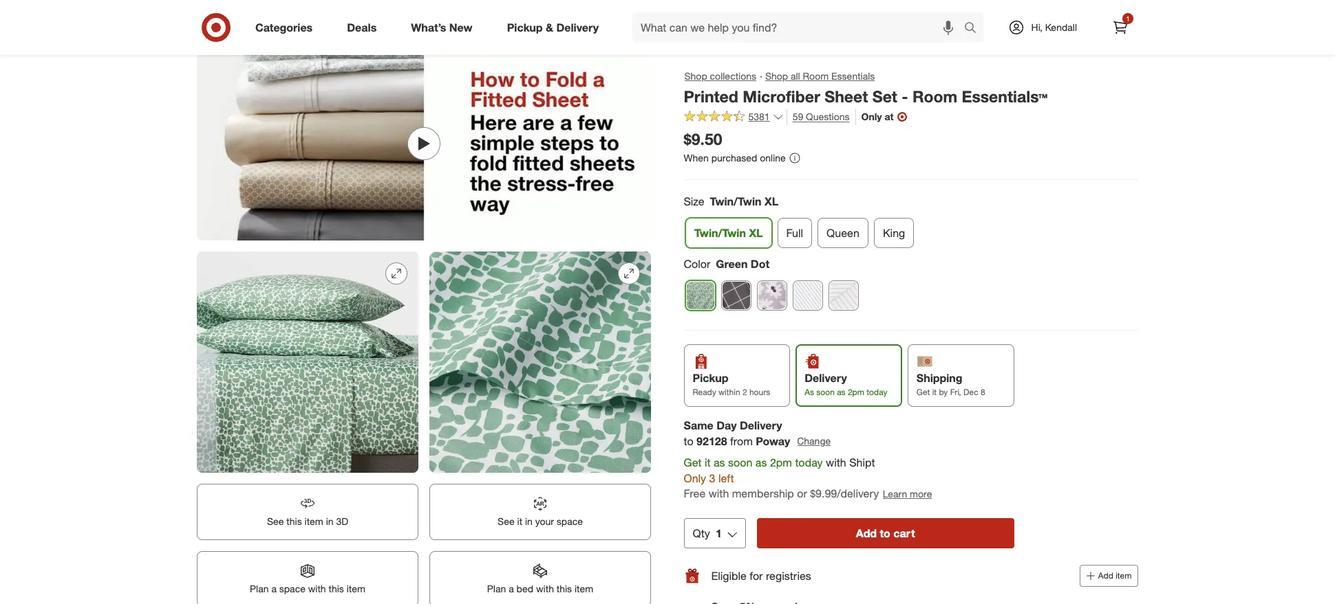 Task type: locate. For each thing, give the bounding box(es) containing it.
it for space
[[517, 516, 522, 528]]

today
[[867, 387, 888, 398], [796, 456, 823, 470]]

1 horizontal spatial this
[[329, 584, 344, 595]]

printed microfiber sheet set - room essentials&#153;, 1 of 9 image
[[197, 0, 651, 35]]

1 in from the left
[[326, 516, 334, 528]]

add for add to cart
[[856, 527, 877, 541]]

in left 3d at the left of the page
[[326, 516, 334, 528]]

today down 'change' button
[[796, 456, 823, 470]]

1 vertical spatial only
[[684, 472, 707, 486]]

1 horizontal spatial 2pm
[[848, 387, 865, 398]]

color green dot
[[684, 257, 770, 271]]

deals link
[[335, 12, 394, 43]]

1 vertical spatial soon
[[729, 456, 753, 470]]

2pm inside get it as soon as 2pm today with shipt only 3 left free with membership or $9.99/delivery learn more
[[770, 456, 793, 470]]

delivery
[[556, 20, 599, 34], [805, 372, 847, 385], [740, 419, 783, 433]]

2 horizontal spatial it
[[933, 387, 937, 398]]

in
[[326, 516, 334, 528], [525, 516, 533, 528]]

2pm down poway
[[770, 456, 793, 470]]

0 vertical spatial to
[[684, 435, 694, 449]]

bed
[[517, 584, 533, 595]]

add
[[856, 527, 877, 541], [1099, 571, 1114, 582]]

2 horizontal spatial as
[[837, 387, 846, 398]]

0 horizontal spatial see
[[267, 516, 284, 528]]

0 horizontal spatial get
[[684, 456, 702, 470]]

1 horizontal spatial soon
[[817, 387, 835, 398]]

plan for plan a bed with this item
[[487, 584, 506, 595]]

0 horizontal spatial delivery
[[556, 20, 599, 34]]

2 vertical spatial it
[[517, 516, 522, 528]]

plan for plan a space with this item
[[250, 584, 269, 595]]

delivery for same day delivery
[[740, 419, 783, 433]]

dot
[[751, 257, 770, 271]]

full
[[786, 227, 803, 240]]

1 vertical spatial add
[[1099, 571, 1114, 582]]

soon right as
[[817, 387, 835, 398]]

1 horizontal spatial in
[[525, 516, 533, 528]]

0 horizontal spatial today
[[796, 456, 823, 470]]

it left the by
[[933, 387, 937, 398]]

0 vertical spatial twin/twin
[[710, 195, 762, 209]]

nighttime blue image
[[794, 281, 822, 310]]

only up free
[[684, 472, 707, 486]]

1 horizontal spatial a
[[509, 584, 514, 595]]

1 plan from the left
[[250, 584, 269, 595]]

get inside get it as soon as 2pm today with shipt only 3 left free with membership or $9.99/delivery learn more
[[684, 456, 702, 470]]

0 horizontal spatial shop
[[685, 70, 708, 82]]

pickup for ready
[[693, 372, 729, 385]]

0 vertical spatial 2pm
[[848, 387, 865, 398]]

group containing size
[[683, 194, 1138, 254]]

ready
[[693, 387, 717, 398]]

as right as
[[837, 387, 846, 398]]

xl up full link
[[765, 195, 779, 209]]

0 vertical spatial space
[[557, 516, 583, 528]]

new
[[449, 20, 473, 34]]

this left 3d at the left of the page
[[287, 516, 302, 528]]

1 vertical spatial 1
[[716, 527, 722, 541]]

pickup
[[507, 20, 543, 34], [693, 372, 729, 385]]

king
[[883, 227, 905, 240]]

1 horizontal spatial pickup
[[693, 372, 729, 385]]

0 vertical spatial soon
[[817, 387, 835, 398]]

0 horizontal spatial this
[[287, 516, 302, 528]]

1 horizontal spatial as
[[756, 456, 767, 470]]

&
[[546, 20, 553, 34]]

this right bed
[[557, 584, 572, 595]]

this
[[287, 516, 302, 528], [329, 584, 344, 595], [557, 584, 572, 595]]

see left your on the left bottom
[[498, 516, 515, 528]]

same day delivery
[[684, 419, 783, 433]]

printed microfiber sheet set - room essentials&#153;, 2 of 9, play video image
[[197, 46, 651, 241]]

0 horizontal spatial to
[[684, 435, 694, 449]]

1 horizontal spatial room
[[913, 87, 958, 106]]

to left cart
[[880, 527, 891, 541]]

2 shop from the left
[[766, 70, 789, 82]]

soon up 'left'
[[729, 456, 753, 470]]

delivery right &
[[556, 20, 599, 34]]

dec
[[964, 387, 979, 398]]

a
[[271, 584, 277, 595], [509, 584, 514, 595]]

it inside button
[[517, 516, 522, 528]]

1 vertical spatial today
[[796, 456, 823, 470]]

1 horizontal spatial plan
[[487, 584, 506, 595]]

1 horizontal spatial space
[[557, 516, 583, 528]]

1 shop from the left
[[685, 70, 708, 82]]

twin/twin up color green dot
[[694, 227, 746, 240]]

pickup left &
[[507, 20, 543, 34]]

0 horizontal spatial soon
[[729, 456, 753, 470]]

1 vertical spatial get
[[684, 456, 702, 470]]

it inside get it as soon as 2pm today with shipt only 3 left free with membership or $9.99/delivery learn more
[[705, 456, 711, 470]]

1 vertical spatial space
[[279, 584, 305, 595]]

room right -
[[913, 87, 958, 106]]

pickup for &
[[507, 20, 543, 34]]

this down 3d at the left of the page
[[329, 584, 344, 595]]

see for see it in your space
[[498, 516, 515, 528]]

fri,
[[951, 387, 962, 398]]

only
[[862, 111, 882, 123], [684, 472, 707, 486]]

1 horizontal spatial 1
[[1126, 14, 1130, 23]]

0 vertical spatial delivery
[[556, 20, 599, 34]]

pickup & delivery link
[[495, 12, 616, 43]]

registries
[[766, 570, 812, 584]]

deals
[[347, 20, 377, 34]]

0 horizontal spatial pickup
[[507, 20, 543, 34]]

membership
[[732, 488, 795, 501]]

1 vertical spatial to
[[880, 527, 891, 541]]

1 vertical spatial room
[[913, 87, 958, 106]]

0 horizontal spatial space
[[279, 584, 305, 595]]

shop up the printed
[[685, 70, 708, 82]]

it inside shipping get it by fri, dec 8
[[933, 387, 937, 398]]

0 vertical spatial today
[[867, 387, 888, 398]]

pickup ready within 2 hours
[[693, 372, 771, 398]]

it up 3
[[705, 456, 711, 470]]

1 vertical spatial 2pm
[[770, 456, 793, 470]]

0 horizontal spatial in
[[326, 516, 334, 528]]

delivery up as
[[805, 372, 847, 385]]

add inside add item button
[[1099, 571, 1114, 582]]

1 vertical spatial xl
[[749, 227, 763, 240]]

room
[[803, 70, 829, 82], [913, 87, 958, 106]]

as down from poway
[[756, 456, 767, 470]]

0 horizontal spatial 1
[[716, 527, 722, 541]]

0 horizontal spatial it
[[517, 516, 522, 528]]

with left shipt
[[826, 456, 847, 470]]

92128
[[697, 435, 728, 449]]

get down to 92128
[[684, 456, 702, 470]]

2 a from the left
[[509, 584, 514, 595]]

as
[[805, 387, 815, 398]]

green
[[716, 257, 748, 271]]

59 questions
[[793, 111, 850, 122]]

room right all
[[803, 70, 829, 82]]

today left the by
[[867, 387, 888, 398]]

delivery inside delivery as soon as 2pm today
[[805, 372, 847, 385]]

1 vertical spatial it
[[705, 456, 711, 470]]

2 horizontal spatial this
[[557, 584, 572, 595]]

size
[[684, 195, 705, 209]]

with right bed
[[536, 584, 554, 595]]

king link
[[874, 218, 914, 249]]

same
[[684, 419, 714, 433]]

to down the same
[[684, 435, 694, 449]]

-
[[902, 87, 909, 106]]

shipt
[[850, 456, 875, 470]]

grid image
[[722, 281, 751, 310]]

0 horizontal spatial a
[[271, 584, 277, 595]]

0 vertical spatial it
[[933, 387, 937, 398]]

search
[[958, 22, 991, 36]]

categories link
[[244, 12, 330, 43]]

pickup up ready
[[693, 372, 729, 385]]

printed microfiber sheet set - room essentials™
[[684, 87, 1048, 106]]

shop left all
[[766, 70, 789, 82]]

hi, kendall
[[1031, 21, 1077, 33]]

1 a from the left
[[271, 584, 277, 595]]

shop for shop all room essentials
[[766, 70, 789, 82]]

add to cart button
[[757, 519, 1015, 549]]

add inside add to cart button
[[856, 527, 877, 541]]

get left the by
[[917, 387, 930, 398]]

it left your on the left bottom
[[517, 516, 522, 528]]

it
[[933, 387, 937, 398], [705, 456, 711, 470], [517, 516, 522, 528]]

1 right kendall
[[1126, 14, 1130, 23]]

2 horizontal spatial delivery
[[805, 372, 847, 385]]

shop all room essentials
[[766, 70, 875, 82]]

0 horizontal spatial 2pm
[[770, 456, 793, 470]]

pickup inside pickup ready within 2 hours
[[693, 372, 729, 385]]

0 vertical spatial xl
[[765, 195, 779, 209]]

1 vertical spatial twin/twin
[[694, 227, 746, 240]]

delivery up from poway
[[740, 419, 783, 433]]

in left your on the left bottom
[[525, 516, 533, 528]]

2 plan from the left
[[487, 584, 506, 595]]

1 right qty
[[716, 527, 722, 541]]

full link
[[777, 218, 812, 249]]

twin/twin xl link
[[686, 218, 772, 249]]

2pm right as
[[848, 387, 865, 398]]

0 vertical spatial room
[[803, 70, 829, 82]]

0 vertical spatial get
[[917, 387, 930, 398]]

1 horizontal spatial add
[[1099, 571, 1114, 582]]

shop inside button
[[685, 70, 708, 82]]

1 horizontal spatial delivery
[[740, 419, 783, 433]]

a for space
[[271, 584, 277, 595]]

1
[[1126, 14, 1130, 23], [716, 527, 722, 541]]

printed microfiber sheet set - room essentials&#153;, 3 of 9 image
[[197, 252, 418, 474]]

0 vertical spatial pickup
[[507, 20, 543, 34]]

qty 1
[[693, 527, 722, 541]]

get
[[917, 387, 930, 398], [684, 456, 702, 470]]

2 see from the left
[[498, 516, 515, 528]]

collections
[[710, 70, 757, 82]]

change button
[[797, 434, 832, 450]]

xl up dot
[[749, 227, 763, 240]]

group
[[683, 194, 1138, 254]]

0 horizontal spatial plan
[[250, 584, 269, 595]]

1 horizontal spatial get
[[917, 387, 930, 398]]

get inside shipping get it by fri, dec 8
[[917, 387, 930, 398]]

0 horizontal spatial only
[[684, 472, 707, 486]]

size twin/twin xl
[[684, 195, 779, 209]]

free
[[684, 488, 706, 501]]

see
[[267, 516, 284, 528], [498, 516, 515, 528]]

twin/twin up 'twin/twin xl' link
[[710, 195, 762, 209]]

1 horizontal spatial it
[[705, 456, 711, 470]]

sleek silver image
[[829, 281, 858, 310]]

only left at
[[862, 111, 882, 123]]

2pm
[[848, 387, 865, 398], [770, 456, 793, 470]]

0 vertical spatial add
[[856, 527, 877, 541]]

as up 'left'
[[714, 456, 725, 470]]

1 vertical spatial pickup
[[693, 372, 729, 385]]

it for as
[[705, 456, 711, 470]]

2 vertical spatial delivery
[[740, 419, 783, 433]]

shop
[[685, 70, 708, 82], [766, 70, 789, 82]]

shipping get it by fri, dec 8
[[917, 372, 986, 398]]

2pm inside delivery as soon as 2pm today
[[848, 387, 865, 398]]

1 horizontal spatial today
[[867, 387, 888, 398]]

printed
[[684, 87, 739, 106]]

at
[[885, 111, 894, 123]]

all
[[791, 70, 801, 82]]

plan
[[250, 584, 269, 595], [487, 584, 506, 595]]

1 horizontal spatial to
[[880, 527, 891, 541]]

8
[[981, 387, 986, 398]]

add item button
[[1080, 566, 1138, 588]]

0 horizontal spatial add
[[856, 527, 877, 541]]

see up plan a space with this item button
[[267, 516, 284, 528]]

1 horizontal spatial shop
[[766, 70, 789, 82]]

light purple daisy image
[[758, 281, 787, 310]]

add item
[[1099, 571, 1132, 582]]

kendall
[[1045, 21, 1077, 33]]

see it in your space button
[[429, 485, 651, 541]]

1 horizontal spatial see
[[498, 516, 515, 528]]

1 see from the left
[[267, 516, 284, 528]]

plan a space with this item
[[250, 584, 365, 595]]

1 horizontal spatial only
[[862, 111, 882, 123]]

what's new link
[[399, 12, 490, 43]]

item
[[305, 516, 323, 528], [1116, 571, 1132, 582], [347, 584, 365, 595], [575, 584, 593, 595]]

1 vertical spatial delivery
[[805, 372, 847, 385]]



Task type: describe. For each thing, give the bounding box(es) containing it.
sheet
[[825, 87, 869, 106]]

0 vertical spatial 1
[[1126, 14, 1130, 23]]

shop for shop collections
[[685, 70, 708, 82]]

as inside delivery as soon as 2pm today
[[837, 387, 846, 398]]

delivery for pickup & delivery
[[556, 20, 599, 34]]

change
[[798, 436, 831, 448]]

purchased
[[712, 152, 758, 164]]

green dot image
[[686, 281, 715, 310]]

by
[[939, 387, 948, 398]]

to inside button
[[880, 527, 891, 541]]

eligible for registries
[[712, 570, 812, 584]]

hi,
[[1031, 21, 1043, 33]]

plan a bed with this item
[[487, 584, 593, 595]]

see for see this item in 3d
[[267, 516, 284, 528]]

printed microfiber sheet set - room essentials&#153;, 4 of 9 image
[[429, 252, 651, 474]]

add for add item
[[1099, 571, 1114, 582]]

this for plan a space with this item
[[329, 584, 344, 595]]

5381
[[749, 111, 770, 123]]

questions
[[806, 111, 850, 122]]

see it in your space
[[498, 516, 583, 528]]

a for bed
[[509, 584, 514, 595]]

What can we help you find? suggestions appear below search field
[[633, 12, 967, 43]]

only inside get it as soon as 2pm today with shipt only 3 left free with membership or $9.99/delivery learn more
[[684, 472, 707, 486]]

from
[[731, 435, 753, 449]]

within
[[719, 387, 741, 398]]

day
[[717, 419, 737, 433]]

2
[[743, 387, 748, 398]]

qty
[[693, 527, 711, 541]]

microfiber
[[743, 87, 821, 106]]

learn more button
[[883, 487, 933, 503]]

3d
[[336, 516, 348, 528]]

search button
[[958, 12, 991, 45]]

when purchased online
[[684, 152, 786, 164]]

$9.99/delivery
[[811, 488, 880, 501]]

with down 3
[[709, 488, 729, 501]]

essentials
[[832, 70, 875, 82]]

2 in from the left
[[525, 516, 533, 528]]

delivery as soon as 2pm today
[[805, 372, 888, 398]]

0 vertical spatial only
[[862, 111, 882, 123]]

queen
[[827, 227, 860, 240]]

your
[[535, 516, 554, 528]]

pickup & delivery
[[507, 20, 599, 34]]

plan a bed with this item button
[[429, 552, 651, 605]]

add to cart
[[856, 527, 915, 541]]

poway
[[756, 435, 791, 449]]

hours
[[750, 387, 771, 398]]

what's new
[[411, 20, 473, 34]]

0 horizontal spatial room
[[803, 70, 829, 82]]

see this item in 3d button
[[197, 485, 418, 541]]

online
[[760, 152, 786, 164]]

left
[[719, 472, 734, 486]]

today inside delivery as soon as 2pm today
[[867, 387, 888, 398]]

0 horizontal spatial xl
[[749, 227, 763, 240]]

color
[[684, 257, 711, 271]]

when
[[684, 152, 709, 164]]

for
[[750, 570, 763, 584]]

eligible
[[712, 570, 747, 584]]

5381 link
[[684, 109, 784, 126]]

1 horizontal spatial xl
[[765, 195, 779, 209]]

what's
[[411, 20, 446, 34]]

soon inside delivery as soon as 2pm today
[[817, 387, 835, 398]]

see this item in 3d
[[267, 516, 348, 528]]

shop collections
[[685, 70, 757, 82]]

soon inside get it as soon as 2pm today with shipt only 3 left free with membership or $9.99/delivery learn more
[[729, 456, 753, 470]]

twin/twin xl
[[694, 227, 763, 240]]

cart
[[894, 527, 915, 541]]

more
[[910, 489, 933, 500]]

with down see this item in 3d on the left
[[308, 584, 326, 595]]

to 92128
[[684, 435, 728, 449]]

0 horizontal spatial as
[[714, 456, 725, 470]]

shop collections button
[[684, 69, 757, 84]]

59 questions link
[[787, 109, 850, 125]]

$9.50
[[684, 129, 723, 148]]

this for plan a bed with this item
[[557, 584, 572, 595]]

get it as soon as 2pm today with shipt only 3 left free with membership or $9.99/delivery learn more
[[684, 456, 933, 501]]

3
[[710, 472, 716, 486]]

plan a space with this item button
[[197, 552, 418, 605]]

set
[[873, 87, 898, 106]]

only at
[[862, 111, 894, 123]]

queen link
[[818, 218, 869, 249]]

59
[[793, 111, 804, 122]]

learn
[[883, 489, 908, 500]]

shipping
[[917, 372, 963, 385]]

or
[[798, 488, 808, 501]]

today inside get it as soon as 2pm today with shipt only 3 left free with membership or $9.99/delivery learn more
[[796, 456, 823, 470]]



Task type: vqa. For each thing, say whether or not it's contained in the screenshot.
space
yes



